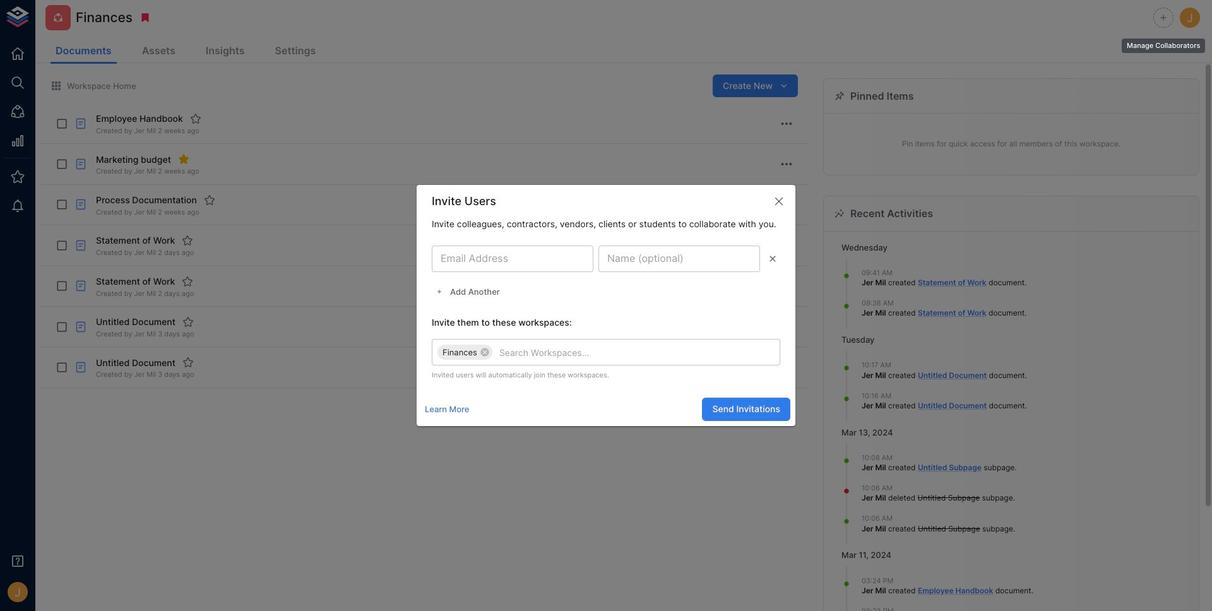 Task type: describe. For each thing, give the bounding box(es) containing it.
Search Workspaces... text field
[[494, 344, 739, 360]]

remove favorite image
[[178, 154, 189, 165]]



Task type: locate. For each thing, give the bounding box(es) containing it.
Name (optional) text field
[[598, 245, 760, 272]]

favorite image
[[204, 194, 215, 206], [182, 235, 193, 246], [182, 276, 193, 287], [182, 316, 194, 328], [182, 357, 194, 368]]

tooltip
[[1120, 30, 1207, 55]]

dialog
[[417, 185, 795, 426]]

remove bookmark image
[[140, 12, 151, 23]]

favorite image
[[190, 113, 201, 124]]

Email Address text field
[[432, 245, 593, 272]]



Task type: vqa. For each thing, say whether or not it's contained in the screenshot.
Name (optional) text box
yes



